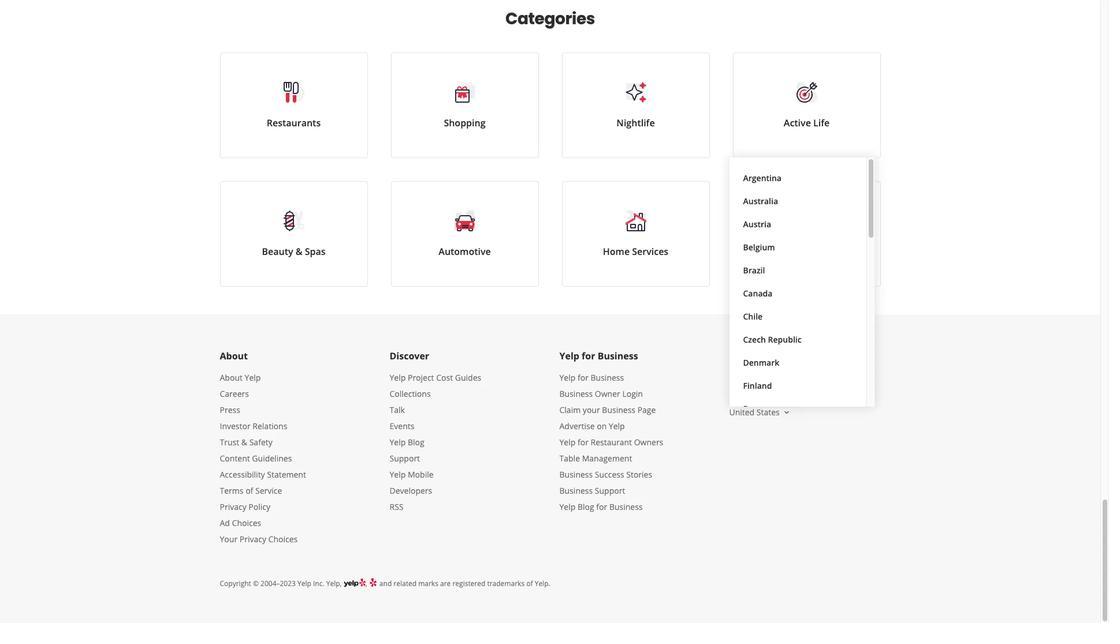 Task type: describe. For each thing, give the bounding box(es) containing it.
states
[[757, 407, 780, 418]]

yelp down events 'link'
[[390, 437, 406, 448]]

registered
[[453, 579, 486, 589]]

australia
[[743, 196, 778, 207]]

yelp for business link
[[560, 373, 624, 384]]

services
[[632, 246, 669, 258]]

yelp.
[[535, 579, 550, 589]]

yelp up collections link at the bottom
[[390, 373, 406, 384]]

austria button
[[739, 213, 857, 236]]

yelp,
[[326, 579, 342, 589]]

brazil button
[[739, 259, 857, 283]]

trademarks
[[487, 579, 525, 589]]

denmark
[[743, 358, 780, 369]]

shopping link
[[391, 53, 539, 158]]

accessibility
[[220, 470, 265, 481]]

page
[[638, 405, 656, 416]]

france
[[743, 404, 770, 415]]

yelp up claim
[[560, 373, 576, 384]]

home services
[[603, 246, 669, 258]]

press
[[220, 405, 240, 416]]

events link
[[390, 421, 414, 432]]

chile button
[[739, 306, 857, 329]]

yelp up 'yelp for business' link
[[560, 350, 579, 363]]

australia button
[[739, 190, 857, 213]]

about for about
[[220, 350, 248, 363]]

shopping
[[444, 117, 486, 129]]

project
[[408, 373, 434, 384]]

business down table
[[560, 470, 593, 481]]

talk link
[[390, 405, 405, 416]]

canada button
[[739, 283, 857, 306]]

on
[[597, 421, 607, 432]]

safety
[[249, 437, 273, 448]]

nightlife link
[[562, 53, 710, 158]]

restaurants link
[[220, 53, 368, 158]]

0 vertical spatial choices
[[232, 518, 261, 529]]

investor relations link
[[220, 421, 287, 432]]

yelp for business
[[560, 350, 638, 363]]

policy
[[249, 502, 270, 513]]

czech
[[743, 335, 766, 345]]

yelp left inc.
[[298, 579, 311, 589]]

developers
[[390, 486, 432, 497]]

united states button
[[729, 407, 791, 418]]

business success stories link
[[560, 470, 652, 481]]

rss link
[[390, 502, 404, 513]]

cost
[[436, 373, 453, 384]]

business down 'owner'
[[602, 405, 636, 416]]

copyright
[[220, 579, 251, 589]]

yelp blog for business link
[[560, 502, 643, 513]]

your privacy choices link
[[220, 534, 298, 545]]

yelp for restaurant owners link
[[560, 437, 663, 448]]

inc.
[[313, 579, 324, 589]]

trust & safety link
[[220, 437, 273, 448]]

canada
[[743, 288, 773, 299]]

category navigation section navigation
[[208, 0, 892, 315]]

terms
[[220, 486, 244, 497]]

yelp down support 'link'
[[390, 470, 406, 481]]

your
[[220, 534, 238, 545]]

claim your business page link
[[560, 405, 656, 416]]

and related marks are registered trademarks of yelp.
[[378, 579, 550, 589]]

czech republic button
[[739, 329, 857, 352]]

automotive link
[[391, 181, 539, 287]]

collections
[[390, 389, 431, 400]]

yelp down business support link
[[560, 502, 576, 513]]

marks
[[418, 579, 438, 589]]

yelp burst image
[[369, 578, 378, 588]]

republic
[[768, 335, 802, 345]]

stories
[[626, 470, 652, 481]]

brazil
[[743, 265, 765, 276]]

business up yelp blog for business link
[[560, 486, 593, 497]]

accessibility statement link
[[220, 470, 306, 481]]

yelp project cost guides collections talk events yelp blog support yelp mobile developers rss
[[390, 373, 481, 513]]

table
[[560, 454, 580, 465]]

active life
[[784, 117, 830, 129]]

guides
[[455, 373, 481, 384]]

blog inside yelp project cost guides collections talk events yelp blog support yelp mobile developers rss
[[408, 437, 424, 448]]

blog inside yelp for business business owner login claim your business page advertise on yelp yelp for restaurant owners table management business success stories business support yelp blog for business
[[578, 502, 594, 513]]

table management link
[[560, 454, 632, 465]]

support link
[[390, 454, 420, 465]]

for up 'yelp for business' link
[[582, 350, 595, 363]]

yelp logo image
[[344, 578, 366, 589]]

related
[[394, 579, 417, 589]]

content
[[220, 454, 250, 465]]

yelp right on
[[609, 421, 625, 432]]

nightlife
[[617, 117, 655, 129]]

ad
[[220, 518, 230, 529]]

categories
[[506, 8, 595, 30]]



Task type: locate. For each thing, give the bounding box(es) containing it.
czech republic
[[743, 335, 802, 345]]

0 vertical spatial privacy
[[220, 502, 247, 513]]

1 vertical spatial of
[[526, 579, 533, 589]]

,
[[366, 579, 369, 589]]

yelp up the careers
[[245, 373, 261, 384]]

about yelp careers press investor relations trust & safety content guidelines accessibility statement terms of service privacy policy ad choices your privacy choices
[[220, 373, 306, 545]]

careers link
[[220, 389, 249, 400]]

0 vertical spatial of
[[246, 486, 253, 497]]

2004–2023
[[261, 579, 296, 589]]

austria
[[743, 219, 771, 230]]

1 horizontal spatial support
[[595, 486, 625, 497]]

beauty & spas
[[262, 246, 326, 258]]

0 horizontal spatial of
[[246, 486, 253, 497]]

belgium
[[743, 242, 775, 253]]

0 horizontal spatial support
[[390, 454, 420, 465]]

1 horizontal spatial of
[[526, 579, 533, 589]]

mobile
[[408, 470, 434, 481]]

yelp blog link
[[390, 437, 424, 448]]

yelp for business business owner login claim your business page advertise on yelp yelp for restaurant owners table management business success stories business support yelp blog for business
[[560, 373, 663, 513]]

support inside yelp for business business owner login claim your business page advertise on yelp yelp for restaurant owners table management business success stories business support yelp blog for business
[[595, 486, 625, 497]]

1 horizontal spatial blog
[[578, 502, 594, 513]]

0 vertical spatial blog
[[408, 437, 424, 448]]

0 vertical spatial about
[[220, 350, 248, 363]]

countries
[[729, 389, 774, 402]]

relations
[[253, 421, 287, 432]]

of inside about yelp careers press investor relations trust & safety content guidelines accessibility statement terms of service privacy policy ad choices your privacy choices
[[246, 486, 253, 497]]

business up 'owner'
[[591, 373, 624, 384]]

events
[[390, 421, 414, 432]]

&
[[296, 246, 302, 258], [241, 437, 247, 448]]

login
[[622, 389, 643, 400]]

yelp up table
[[560, 437, 576, 448]]

privacy down terms at left
[[220, 502, 247, 513]]

active life link
[[733, 53, 881, 158]]

developers link
[[390, 486, 432, 497]]

advertise
[[560, 421, 595, 432]]

privacy policy link
[[220, 502, 270, 513]]

denmark button
[[739, 352, 857, 375]]

1 vertical spatial choices
[[268, 534, 298, 545]]

0 vertical spatial &
[[296, 246, 302, 258]]

advertise on yelp link
[[560, 421, 625, 432]]

0 horizontal spatial &
[[241, 437, 247, 448]]

press link
[[220, 405, 240, 416]]

home
[[603, 246, 630, 258]]

& inside category navigation section navigation
[[296, 246, 302, 258]]

service
[[255, 486, 282, 497]]

trust
[[220, 437, 239, 448]]

0 horizontal spatial blog
[[408, 437, 424, 448]]

business
[[598, 350, 638, 363], [591, 373, 624, 384], [560, 389, 593, 400], [602, 405, 636, 416], [560, 470, 593, 481], [560, 486, 593, 497], [609, 502, 643, 513]]

claim
[[560, 405, 581, 416]]

blog down business support link
[[578, 502, 594, 513]]

belgium button
[[739, 236, 857, 259]]

blog up support 'link'
[[408, 437, 424, 448]]

blog
[[408, 437, 424, 448], [578, 502, 594, 513]]

about for about yelp careers press investor relations trust & safety content guidelines accessibility statement terms of service privacy policy ad choices your privacy choices
[[220, 373, 243, 384]]

active
[[784, 117, 811, 129]]

spas
[[305, 246, 326, 258]]

beauty & spas link
[[220, 181, 368, 287]]

0 horizontal spatial choices
[[232, 518, 261, 529]]

choices down policy on the bottom left of page
[[268, 534, 298, 545]]

& right trust
[[241, 437, 247, 448]]

guidelines
[[252, 454, 292, 465]]

business owner login link
[[560, 389, 643, 400]]

business up claim
[[560, 389, 593, 400]]

©
[[253, 579, 259, 589]]

1 horizontal spatial choices
[[268, 534, 298, 545]]

ad choices link
[[220, 518, 261, 529]]

1 vertical spatial about
[[220, 373, 243, 384]]

content guidelines link
[[220, 454, 292, 465]]

finland button
[[739, 375, 857, 398]]

talk
[[390, 405, 405, 416]]

automotive
[[439, 246, 491, 258]]

support down success
[[595, 486, 625, 497]]

& left 'spas'
[[296, 246, 302, 258]]

investor
[[220, 421, 251, 432]]

statement
[[267, 470, 306, 481]]

business up 'yelp for business' link
[[598, 350, 638, 363]]

choices
[[232, 518, 261, 529], [268, 534, 298, 545]]

yelp
[[560, 350, 579, 363], [245, 373, 261, 384], [390, 373, 406, 384], [560, 373, 576, 384], [609, 421, 625, 432], [390, 437, 406, 448], [560, 437, 576, 448], [390, 470, 406, 481], [560, 502, 576, 513], [298, 579, 311, 589]]

careers
[[220, 389, 249, 400]]

yelp mobile link
[[390, 470, 434, 481]]

management
[[582, 454, 632, 465]]

privacy
[[220, 502, 247, 513], [240, 534, 266, 545]]

for
[[582, 350, 595, 363], [578, 373, 589, 384], [578, 437, 589, 448], [596, 502, 607, 513]]

for down business support link
[[596, 502, 607, 513]]

1 vertical spatial blog
[[578, 502, 594, 513]]

for up business owner login link
[[578, 373, 589, 384]]

and
[[379, 579, 392, 589]]

languages
[[729, 350, 778, 363]]

chile
[[743, 311, 763, 322]]

for down advertise
[[578, 437, 589, 448]]

1 vertical spatial &
[[241, 437, 247, 448]]

choices down privacy policy link
[[232, 518, 261, 529]]

owners
[[634, 437, 663, 448]]

1 vertical spatial privacy
[[240, 534, 266, 545]]

business support link
[[560, 486, 625, 497]]

16 chevron down v2 image
[[782, 408, 791, 418]]

& inside about yelp careers press investor relations trust & safety content guidelines accessibility statement terms of service privacy policy ad choices your privacy choices
[[241, 437, 247, 448]]

argentina
[[743, 173, 782, 184]]

about
[[220, 350, 248, 363], [220, 373, 243, 384]]

of up privacy policy link
[[246, 486, 253, 497]]

business down stories
[[609, 502, 643, 513]]

2 about from the top
[[220, 373, 243, 384]]

support inside yelp project cost guides collections talk events yelp blog support yelp mobile developers rss
[[390, 454, 420, 465]]

rss
[[390, 502, 404, 513]]

owner
[[595, 389, 620, 400]]

restaurants
[[267, 117, 321, 129]]

1 vertical spatial support
[[595, 486, 625, 497]]

about inside about yelp careers press investor relations trust & safety content guidelines accessibility statement terms of service privacy policy ad choices your privacy choices
[[220, 373, 243, 384]]

terms of service link
[[220, 486, 282, 497]]

about up about yelp link
[[220, 350, 248, 363]]

support down yelp blog 'link'
[[390, 454, 420, 465]]

privacy down ad choices link
[[240, 534, 266, 545]]

are
[[440, 579, 451, 589]]

1 horizontal spatial &
[[296, 246, 302, 258]]

of
[[246, 486, 253, 497], [526, 579, 533, 589]]

0 vertical spatial support
[[390, 454, 420, 465]]

home services link
[[562, 181, 710, 287]]

1 about from the top
[[220, 350, 248, 363]]

yelp project cost guides link
[[390, 373, 481, 384]]

beauty
[[262, 246, 293, 258]]

about up the careers
[[220, 373, 243, 384]]

life
[[813, 117, 830, 129]]

yelp inside about yelp careers press investor relations trust & safety content guidelines accessibility statement terms of service privacy policy ad choices your privacy choices
[[245, 373, 261, 384]]

copyright © 2004–2023 yelp inc. yelp,
[[220, 579, 342, 589]]

of left yelp.
[[526, 579, 533, 589]]



Task type: vqa. For each thing, say whether or not it's contained in the screenshot.
The 2 related to 2 stars
no



